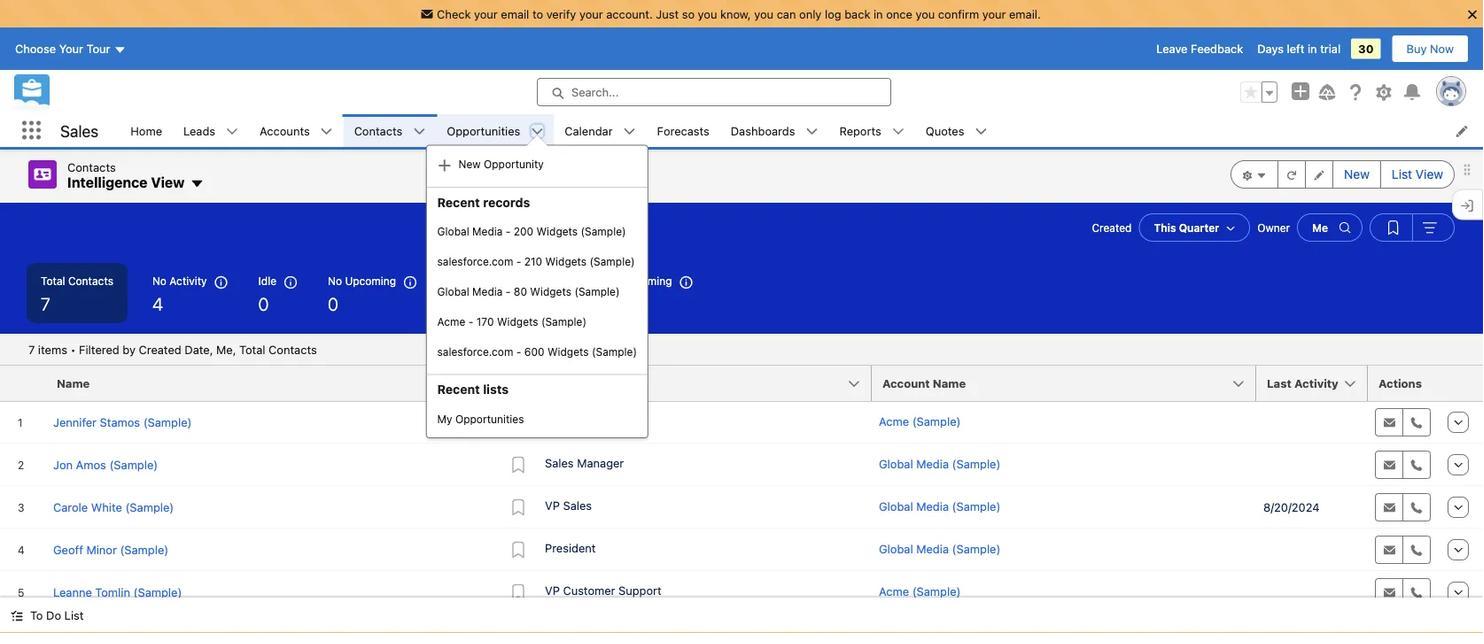 Task type: describe. For each thing, give the bounding box(es) containing it.
lists
[[483, 382, 509, 397]]

leave
[[1157, 42, 1188, 55]]

media for 200
[[472, 225, 503, 238]]

0 horizontal spatial list
[[64, 609, 84, 623]]

leave feedback link
[[1157, 42, 1244, 55]]

left
[[1287, 42, 1305, 55]]

(sample) for salesforce.com - 600 widgets (sample)
[[592, 346, 637, 358]]

calendar
[[565, 124, 613, 137]]

my
[[437, 413, 453, 425]]

row number image
[[0, 366, 46, 402]]

global media - 80 widgets (sample) link
[[427, 277, 648, 307]]

(sample) up today
[[581, 225, 626, 238]]

2 vertical spatial sales
[[563, 499, 592, 512]]

170
[[477, 316, 494, 328]]

no for 0
[[328, 275, 342, 287]]

this quarter
[[1154, 222, 1220, 234]]

do
[[46, 609, 61, 623]]

know,
[[721, 7, 751, 20]]

text default image inside new opportunity link
[[437, 159, 452, 173]]

my opportunities link
[[427, 404, 648, 434]]

- for 600
[[516, 346, 522, 358]]

confirm
[[939, 7, 980, 20]]

choose your tour
[[15, 42, 110, 55]]

group containing new
[[1231, 160, 1455, 189]]

3 you from the left
[[916, 7, 935, 20]]

2 your from the left
[[580, 7, 603, 20]]

4 cell from the top
[[1257, 572, 1369, 614]]

your
[[59, 42, 83, 55]]

210
[[524, 256, 543, 268]]

row number cell
[[0, 366, 46, 402]]

email.
[[1010, 7, 1041, 20]]

reports list item
[[829, 114, 915, 147]]

new for new opportunity
[[459, 158, 481, 171]]

global media - 200 widgets (sample) link
[[427, 217, 648, 247]]

7 inside total contacts 7
[[41, 293, 50, 314]]

last activity button
[[1257, 366, 1369, 402]]

total contacts 7
[[41, 275, 113, 314]]

date,
[[185, 343, 213, 356]]

new opportunity
[[459, 158, 544, 171]]

quotes link
[[915, 114, 975, 147]]

view for list view
[[1416, 167, 1444, 182]]

8/20/2024
[[1264, 501, 1320, 515]]

important cell
[[499, 366, 538, 402]]

support
[[619, 584, 662, 597]]

home link
[[120, 114, 173, 147]]

new for new
[[1345, 167, 1370, 182]]

accounts
[[260, 124, 310, 137]]

text default image inside quotes list item
[[975, 125, 988, 138]]

owner
[[1258, 222, 1291, 234]]

7 items • filtered by created date, me, total contacts
[[28, 343, 317, 356]]

reports
[[840, 124, 882, 137]]

no activity
[[152, 275, 207, 287]]

global for global media - 80 widgets (sample)
[[437, 286, 469, 298]]

contacts link
[[344, 114, 413, 147]]

widgets for 210
[[546, 256, 587, 268]]

activity for no activity
[[170, 275, 207, 287]]

global media - 80 widgets (sample)
[[437, 286, 620, 298]]

sales manager
[[545, 456, 624, 470]]

text default image up new opportunity link
[[531, 125, 544, 138]]

overdue 6
[[448, 275, 490, 314]]

due
[[529, 275, 549, 287]]

home
[[131, 124, 162, 137]]

search... button
[[537, 78, 892, 106]]

email
[[501, 7, 529, 20]]

account name cell
[[872, 366, 1267, 402]]

widgets for 170
[[497, 316, 538, 328]]

acme
[[437, 316, 466, 328]]

30
[[1359, 42, 1374, 55]]

check
[[437, 7, 471, 20]]

1 your from the left
[[474, 7, 498, 20]]

view for intelligence view
[[151, 174, 185, 191]]

new opportunity link
[[427, 149, 648, 180]]

widgets for 600
[[548, 346, 589, 358]]

leads list item
[[173, 114, 249, 147]]

80
[[514, 286, 527, 298]]

to do list
[[30, 609, 84, 623]]

overdue
[[448, 275, 490, 287]]

quotes list item
[[915, 114, 998, 147]]

today
[[552, 275, 582, 287]]

global media - 200 widgets (sample)
[[437, 225, 626, 238]]

recent for recent lists
[[437, 382, 480, 397]]

7 items • filtered by created date, me, total contacts status
[[28, 343, 317, 356]]

total inside total contacts 7
[[41, 275, 65, 287]]

only
[[800, 7, 822, 20]]

dashboards
[[731, 124, 795, 137]]

activity for last activity
[[1295, 377, 1339, 390]]

acme - 170 widgets (sample)
[[437, 316, 587, 328]]

last activity
[[1267, 377, 1339, 390]]

idle
[[258, 275, 277, 287]]

name inside cell
[[57, 377, 90, 390]]

leads
[[183, 124, 215, 137]]

text default image for contacts
[[413, 125, 426, 138]]

list item containing recent records
[[426, 114, 649, 439]]

records
[[483, 195, 530, 210]]

1 horizontal spatial list
[[1392, 167, 1413, 182]]

dashboards link
[[720, 114, 806, 147]]

so
[[682, 7, 695, 20]]

forecasts
[[657, 124, 710, 137]]

widgets inside global media - 200 widgets (sample) link
[[537, 225, 578, 238]]

list view button
[[1381, 160, 1455, 189]]

days left in trial
[[1258, 42, 1341, 55]]

- for 170
[[469, 316, 474, 328]]

choose
[[15, 42, 56, 55]]

(sample) for salesforce.com - 210 widgets (sample)
[[590, 256, 635, 268]]

3
[[621, 293, 632, 314]]

recent records
[[437, 195, 530, 210]]

feedback
[[1191, 42, 1244, 55]]

text default image for calendar
[[624, 125, 636, 138]]

name button
[[46, 366, 499, 402]]

leads link
[[173, 114, 226, 147]]

opportunities link
[[436, 114, 531, 147]]

filtered
[[79, 343, 119, 356]]

title cell
[[538, 366, 883, 402]]



Task type: locate. For each thing, give the bounding box(es) containing it.
this
[[1154, 222, 1177, 234]]

list view
[[1392, 167, 1444, 182]]

text default image left reports
[[806, 125, 819, 138]]

your left email.
[[983, 7, 1006, 20]]

0 horizontal spatial 7
[[28, 343, 35, 356]]

text default image left opportunities link
[[413, 125, 426, 138]]

cell
[[1257, 402, 1369, 444], [1257, 444, 1369, 487], [1257, 529, 1369, 572], [1257, 572, 1369, 614]]

1 horizontal spatial text default image
[[975, 125, 988, 138]]

widgets inside acme - 170 widgets (sample) link
[[497, 316, 538, 328]]

account name
[[883, 377, 966, 390]]

group up me button
[[1231, 160, 1455, 189]]

vp for vp sales
[[545, 499, 560, 512]]

0 horizontal spatial your
[[474, 7, 498, 20]]

check your email to verify your account. just so you know, you can only log back in once you confirm your email.
[[437, 7, 1041, 20]]

0 vertical spatial global
[[437, 225, 469, 238]]

text default image inside 'dashboards' list item
[[806, 125, 819, 138]]

opportunity
[[484, 158, 544, 171]]

1 horizontal spatial new
[[1345, 167, 1370, 182]]

2 vp from the top
[[545, 584, 560, 597]]

view right new button at right top
[[1416, 167, 1444, 182]]

list item
[[426, 114, 649, 439]]

2 media from the top
[[472, 286, 503, 298]]

2 horizontal spatial your
[[983, 7, 1006, 20]]

created right by
[[139, 343, 181, 356]]

action image
[[1439, 366, 1484, 402]]

1 horizontal spatial total
[[239, 343, 265, 356]]

4
[[152, 293, 163, 314]]

name inside cell
[[933, 377, 966, 390]]

1 horizontal spatial 7
[[41, 293, 50, 314]]

text default image right leads
[[226, 125, 239, 138]]

contacts right accounts "list item"
[[354, 124, 403, 137]]

widgets
[[537, 225, 578, 238], [546, 256, 587, 268], [530, 286, 572, 298], [497, 316, 538, 328], [548, 346, 589, 358]]

vp
[[545, 499, 560, 512], [545, 584, 560, 597]]

0 vertical spatial created
[[1092, 222, 1132, 234]]

0 horizontal spatial new
[[459, 158, 481, 171]]

by
[[123, 343, 136, 356]]

activity inside button
[[1295, 377, 1339, 390]]

1 vertical spatial list
[[64, 609, 84, 623]]

media down recent records
[[472, 225, 503, 238]]

1 upcoming from the left
[[345, 275, 396, 287]]

sales down sales manager
[[563, 499, 592, 512]]

global down recent records
[[437, 225, 469, 238]]

1 0 from the left
[[258, 293, 269, 314]]

(sample) left the 3
[[575, 286, 620, 298]]

text default image left to
[[11, 610, 23, 623]]

global inside 'link'
[[437, 286, 469, 298]]

list right new button at right top
[[1392, 167, 1413, 182]]

your right verify
[[580, 7, 603, 20]]

opportunities down lists
[[456, 413, 524, 425]]

0 horizontal spatial 0
[[258, 293, 269, 314]]

text default image for leads
[[226, 125, 239, 138]]

items
[[38, 343, 67, 356]]

contacts up the name button
[[269, 343, 317, 356]]

president
[[545, 542, 596, 555]]

due today 0
[[529, 275, 582, 314]]

total right me,
[[239, 343, 265, 356]]

0 horizontal spatial activity
[[170, 275, 207, 287]]

name down •
[[57, 377, 90, 390]]

contacts list item
[[344, 114, 436, 147]]

0 vertical spatial sales
[[60, 121, 99, 140]]

activity
[[170, 275, 207, 287], [1295, 377, 1339, 390]]

trial
[[1321, 42, 1341, 55]]

text default image down opportunities link
[[437, 159, 452, 173]]

group
[[1241, 82, 1278, 103], [1231, 160, 1455, 189], [1370, 214, 1455, 242]]

- for 210
[[516, 256, 522, 268]]

1 horizontal spatial created
[[1092, 222, 1132, 234]]

(sample) inside 'link'
[[575, 286, 620, 298]]

name
[[57, 377, 90, 390], [933, 377, 966, 390]]

account.
[[606, 7, 653, 20]]

your left email
[[474, 7, 498, 20]]

1 vertical spatial 7
[[28, 343, 35, 356]]

0 horizontal spatial text default image
[[11, 610, 23, 623]]

salesforce.com for salesforce.com - 210 widgets (sample)
[[437, 256, 513, 268]]

0 horizontal spatial no
[[152, 275, 167, 287]]

widgets inside salesforce.com - 210 widgets (sample) link
[[546, 256, 587, 268]]

text default image right accounts
[[321, 125, 333, 138]]

in
[[874, 7, 883, 20], [1308, 42, 1318, 55]]

(sample) for acme - 170 widgets (sample)
[[541, 316, 587, 328]]

created left this
[[1092, 222, 1132, 234]]

no right idle
[[328, 275, 342, 287]]

buy
[[1407, 42, 1427, 55]]

activity inside key performance indicators group
[[170, 275, 207, 287]]

you right the so
[[698, 7, 717, 20]]

3 cell from the top
[[1257, 529, 1369, 572]]

salesforce.com down 170
[[437, 346, 513, 358]]

list right do
[[64, 609, 84, 623]]

7 left items
[[28, 343, 35, 356]]

text default image for reports
[[892, 125, 905, 138]]

0 vertical spatial in
[[874, 7, 883, 20]]

7 up items
[[41, 293, 50, 314]]

1 vertical spatial sales
[[545, 456, 574, 470]]

calendar list item
[[554, 114, 647, 147]]

salesforce.com - 210 widgets (sample)
[[437, 256, 635, 268]]

1 vertical spatial opportunities
[[456, 413, 524, 425]]

0 horizontal spatial view
[[151, 174, 185, 191]]

2 no from the left
[[328, 275, 342, 287]]

grid
[[0, 366, 1484, 634]]

name right the account
[[933, 377, 966, 390]]

text default image
[[226, 125, 239, 138], [321, 125, 333, 138], [413, 125, 426, 138], [531, 125, 544, 138], [624, 125, 636, 138], [806, 125, 819, 138], [892, 125, 905, 138], [437, 159, 452, 173], [190, 177, 204, 191]]

recent for recent records
[[437, 195, 480, 210]]

1 no from the left
[[152, 275, 167, 287]]

text default image inside contacts list item
[[413, 125, 426, 138]]

last activity cell
[[1257, 366, 1379, 402]]

2 name from the left
[[933, 377, 966, 390]]

key performance indicators group
[[0, 263, 1484, 334]]

1 media from the top
[[472, 225, 503, 238]]

acme - 170 widgets (sample) link
[[427, 307, 648, 337]]

2 you from the left
[[755, 7, 774, 20]]

new inside list item
[[459, 158, 481, 171]]

recent up my
[[437, 382, 480, 397]]

this quarter button
[[1139, 214, 1251, 242]]

me
[[1313, 222, 1329, 234]]

0 vertical spatial total
[[41, 275, 65, 287]]

new
[[459, 158, 481, 171], [1345, 167, 1370, 182]]

customer
[[563, 584, 616, 597]]

0 down idle
[[258, 293, 269, 314]]

text default image right quotes
[[975, 125, 988, 138]]

1 horizontal spatial name
[[933, 377, 966, 390]]

1 horizontal spatial 0
[[328, 293, 339, 314]]

salesforce.com
[[437, 256, 513, 268], [437, 346, 513, 358]]

log
[[825, 7, 842, 20]]

accounts list item
[[249, 114, 344, 147]]

sales for sales
[[60, 121, 99, 140]]

3 0 from the left
[[529, 293, 540, 314]]

to
[[533, 7, 543, 20]]

text default image inside leads list item
[[226, 125, 239, 138]]

sales for sales manager
[[545, 456, 574, 470]]

manager
[[577, 456, 624, 470]]

0 vertical spatial salesforce.com
[[437, 256, 513, 268]]

vp left customer
[[545, 584, 560, 597]]

list
[[1392, 167, 1413, 182], [64, 609, 84, 623]]

view down home link
[[151, 174, 185, 191]]

new down opportunities link
[[459, 158, 481, 171]]

list containing recent records
[[120, 114, 1484, 439]]

1 horizontal spatial activity
[[1295, 377, 1339, 390]]

- left 80
[[506, 286, 511, 298]]

0 vertical spatial vp
[[545, 499, 560, 512]]

buy now
[[1407, 42, 1454, 55]]

contacts inside contacts link
[[354, 124, 403, 137]]

2 vertical spatial group
[[1370, 214, 1455, 242]]

salesforce.com - 210 widgets (sample) link
[[427, 247, 648, 277]]

text default image
[[975, 125, 988, 138], [11, 610, 23, 623]]

media up 170
[[472, 286, 503, 298]]

1 vertical spatial media
[[472, 286, 503, 298]]

2 horizontal spatial you
[[916, 7, 935, 20]]

text default image right reports
[[892, 125, 905, 138]]

(sample) down the 3
[[592, 346, 637, 358]]

1 vertical spatial group
[[1231, 160, 1455, 189]]

my opportunities
[[437, 413, 524, 425]]

in right the left
[[1308, 42, 1318, 55]]

2 0 from the left
[[328, 293, 339, 314]]

group down list view button
[[1370, 214, 1455, 242]]

salesforce.com - 600 widgets (sample) link
[[427, 337, 648, 367]]

media for 80
[[472, 286, 503, 298]]

6
[[448, 293, 458, 314]]

salesforce.com up 'overdue'
[[437, 256, 513, 268]]

quarter
[[1179, 222, 1220, 234]]

in right back
[[874, 7, 883, 20]]

new button
[[1333, 160, 1382, 189]]

1 vertical spatial activity
[[1295, 377, 1339, 390]]

0 vertical spatial recent
[[437, 195, 480, 210]]

view inside button
[[1416, 167, 1444, 182]]

- left the 210
[[516, 256, 522, 268]]

0 right 80
[[529, 293, 540, 314]]

text default image down leads
[[190, 177, 204, 191]]

view
[[1416, 167, 1444, 182], [151, 174, 185, 191]]

buy now button
[[1392, 35, 1470, 63]]

1 you from the left
[[698, 7, 717, 20]]

0
[[258, 293, 269, 314], [328, 293, 339, 314], [529, 293, 540, 314]]

1 vertical spatial salesforce.com
[[437, 346, 513, 358]]

1 vp from the top
[[545, 499, 560, 512]]

intelligence
[[67, 174, 148, 191]]

600
[[524, 346, 545, 358]]

contacts inside total contacts 7
[[68, 275, 113, 287]]

1 vertical spatial text default image
[[11, 610, 23, 623]]

text default image inside accounts "list item"
[[321, 125, 333, 138]]

200
[[514, 225, 534, 238]]

salesforce.com for salesforce.com - 600 widgets (sample)
[[437, 346, 513, 358]]

no upcoming
[[328, 275, 396, 287]]

1 horizontal spatial you
[[755, 7, 774, 20]]

1 vertical spatial created
[[139, 343, 181, 356]]

just
[[656, 7, 679, 20]]

2 upcoming from the left
[[621, 275, 672, 287]]

sales left manager
[[545, 456, 574, 470]]

vp up 'president'
[[545, 499, 560, 512]]

recent
[[437, 195, 480, 210], [437, 382, 480, 397]]

0 vertical spatial 7
[[41, 293, 50, 314]]

- inside 'link'
[[506, 286, 511, 298]]

new up me button
[[1345, 167, 1370, 182]]

2 salesforce.com from the top
[[437, 346, 513, 358]]

search...
[[572, 86, 619, 99]]

0 horizontal spatial upcoming
[[345, 275, 396, 287]]

media inside 'link'
[[472, 286, 503, 298]]

1 vertical spatial global
[[437, 286, 469, 298]]

0 inside due today 0
[[529, 293, 540, 314]]

global
[[437, 225, 469, 238], [437, 286, 469, 298]]

new inside button
[[1345, 167, 1370, 182]]

0 vertical spatial activity
[[170, 275, 207, 287]]

1 horizontal spatial in
[[1308, 42, 1318, 55]]

text default image for dashboards
[[806, 125, 819, 138]]

recent left records
[[437, 195, 480, 210]]

1 horizontal spatial view
[[1416, 167, 1444, 182]]

contacts up filtered
[[68, 275, 113, 287]]

1 horizontal spatial your
[[580, 7, 603, 20]]

group down days
[[1241, 82, 1278, 103]]

account name button
[[872, 366, 1257, 402]]

grid containing name
[[0, 366, 1484, 634]]

widgets inside salesforce.com - 600 widgets (sample) link
[[548, 346, 589, 358]]

dashboards list item
[[720, 114, 829, 147]]

0 vertical spatial opportunities
[[447, 124, 521, 137]]

vp for vp customer support
[[545, 584, 560, 597]]

1 salesforce.com from the top
[[437, 256, 513, 268]]

0 horizontal spatial in
[[874, 7, 883, 20]]

(sample) down due today 0
[[541, 316, 587, 328]]

no for 4
[[152, 275, 167, 287]]

-
[[506, 225, 511, 238], [516, 256, 522, 268], [506, 286, 511, 298], [469, 316, 474, 328], [516, 346, 522, 358]]

accounts link
[[249, 114, 321, 147]]

media
[[472, 225, 503, 238], [472, 286, 503, 298]]

calendar link
[[554, 114, 624, 147]]

you
[[698, 7, 717, 20], [755, 7, 774, 20], [916, 7, 935, 20]]

0 vertical spatial text default image
[[975, 125, 988, 138]]

back
[[845, 7, 871, 20]]

text default image for accounts
[[321, 125, 333, 138]]

0 horizontal spatial created
[[139, 343, 181, 356]]

0 down no upcoming
[[328, 293, 339, 314]]

0 vertical spatial media
[[472, 225, 503, 238]]

0 for idle
[[258, 293, 269, 314]]

0 horizontal spatial you
[[698, 7, 717, 20]]

contacts up intelligence
[[67, 160, 116, 174]]

global up 'acme'
[[437, 286, 469, 298]]

your
[[474, 7, 498, 20], [580, 7, 603, 20], [983, 7, 1006, 20]]

you left can
[[755, 7, 774, 20]]

- left 600 at the bottom left
[[516, 346, 522, 358]]

2 cell from the top
[[1257, 444, 1369, 487]]

name cell
[[46, 366, 499, 402]]

- left 200
[[506, 225, 511, 238]]

1 vertical spatial total
[[239, 343, 265, 356]]

0 vertical spatial group
[[1241, 82, 1278, 103]]

text default image right calendar
[[624, 125, 636, 138]]

verify
[[547, 7, 576, 20]]

•
[[70, 343, 76, 356]]

reports link
[[829, 114, 892, 147]]

1 vertical spatial in
[[1308, 42, 1318, 55]]

total up items
[[41, 275, 65, 287]]

vp customer support
[[545, 584, 662, 597]]

(sample) up the 3
[[590, 256, 635, 268]]

text default image inside reports 'list item'
[[892, 125, 905, 138]]

global for global media - 200 widgets (sample)
[[437, 225, 469, 238]]

3 your from the left
[[983, 7, 1006, 20]]

1 vertical spatial vp
[[545, 584, 560, 597]]

1 horizontal spatial upcoming
[[621, 275, 672, 287]]

list
[[120, 114, 1484, 439]]

text default image inside to do list button
[[11, 610, 23, 623]]

1 cell from the top
[[1257, 402, 1369, 444]]

activity right last
[[1295, 377, 1339, 390]]

0 vertical spatial list
[[1392, 167, 1413, 182]]

action cell
[[1439, 366, 1484, 402]]

2 horizontal spatial 0
[[529, 293, 540, 314]]

no up 4
[[152, 275, 167, 287]]

text default image inside calendar list item
[[624, 125, 636, 138]]

activity up date, at the bottom left of page
[[170, 275, 207, 287]]

vp sales
[[545, 499, 592, 512]]

opportunities
[[447, 124, 521, 137], [456, 413, 524, 425]]

choose your tour button
[[14, 35, 127, 63]]

me button
[[1298, 214, 1363, 242]]

1 vertical spatial recent
[[437, 382, 480, 397]]

to
[[30, 609, 43, 623]]

sales up intelligence
[[60, 121, 99, 140]]

1 recent from the top
[[437, 195, 480, 210]]

1 horizontal spatial no
[[328, 275, 342, 287]]

0 horizontal spatial total
[[41, 275, 65, 287]]

days
[[1258, 42, 1284, 55]]

- left 170
[[469, 316, 474, 328]]

forecasts link
[[647, 114, 720, 147]]

2 global from the top
[[437, 286, 469, 298]]

opportunities up new opportunity
[[447, 124, 521, 137]]

0 horizontal spatial name
[[57, 377, 90, 390]]

actions cell
[[1369, 366, 1439, 402]]

account
[[883, 377, 930, 390]]

1 global from the top
[[437, 225, 469, 238]]

widgets inside global media - 80 widgets (sample) 'link'
[[530, 286, 572, 298]]

you right once
[[916, 7, 935, 20]]

salesforce.com - 600 widgets (sample)
[[437, 346, 637, 358]]

2 recent from the top
[[437, 382, 480, 397]]

to do list button
[[0, 598, 94, 634]]

intelligence view
[[67, 174, 185, 191]]

0 for no upcoming
[[328, 293, 339, 314]]

1 name from the left
[[57, 377, 90, 390]]



Task type: vqa. For each thing, say whether or not it's contained in the screenshot.


